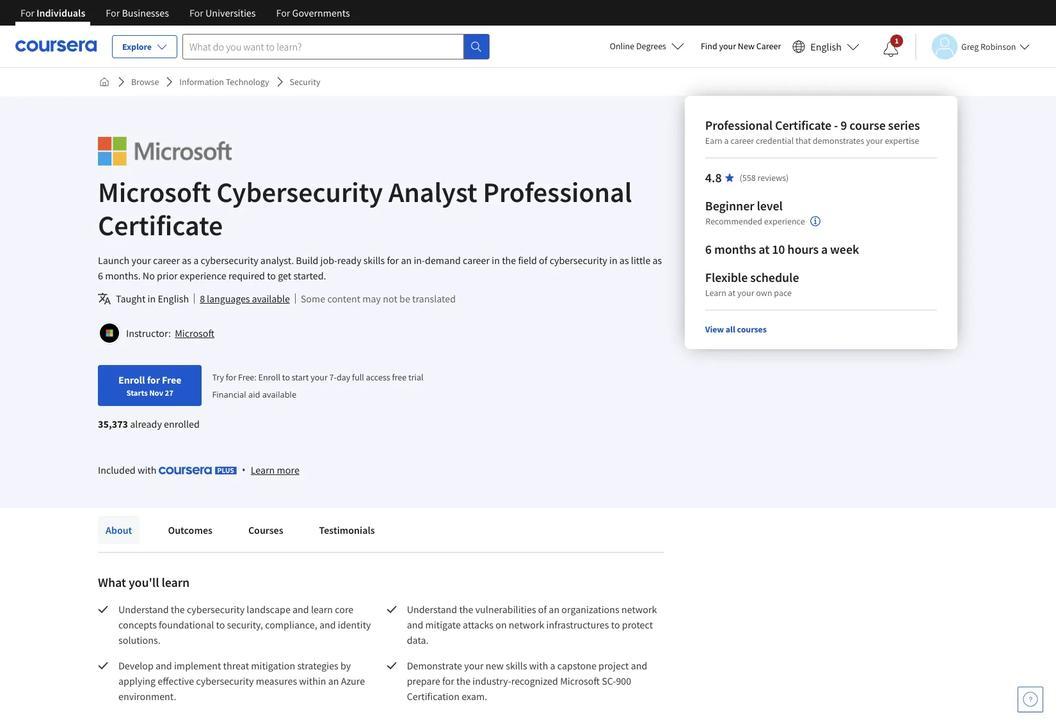 Task type: vqa. For each thing, say whether or not it's contained in the screenshot.
your in FLEXIBLE SCHEDULE LEARN AT YOUR OWN PACE
yes



Task type: describe. For each thing, give the bounding box(es) containing it.
greg robinson button
[[915, 34, 1030, 59]]

some
[[301, 293, 325, 305]]

a inside launch your career as a cybersecurity analyst. build job-ready skills for an in-demand career in the field of cybersecurity in as little as 6 months. no prior experience required to get started.
[[193, 254, 199, 267]]

and inside understand the vulnerabilities of an organizations network and mitigate attacks on network infrastructures to protect data.
[[407, 619, 423, 632]]

included
[[98, 464, 136, 477]]

degrees
[[636, 40, 666, 52]]

environment.
[[118, 691, 176, 704]]

home image
[[99, 77, 109, 87]]

your inside 'find your new career' link
[[719, 40, 736, 52]]

the inside understand the cybersecurity landscape and learn core concepts foundational to security, compliance, and identity solutions.
[[171, 604, 185, 616]]

measures
[[256, 675, 297, 688]]

27
[[165, 388, 173, 398]]

months
[[715, 241, 757, 257]]

a inside professional certificate - 9 course series earn a career credential that demonstrates your expertise
[[725, 135, 729, 147]]

(558
[[740, 172, 756, 184]]

series
[[889, 117, 920, 133]]

industry-
[[473, 675, 511, 688]]

1 vertical spatial microsoft
[[175, 327, 214, 340]]

little
[[631, 254, 651, 267]]

solutions.
[[118, 634, 160, 647]]

0 vertical spatial network
[[622, 604, 657, 616]]

prepare
[[407, 675, 440, 688]]

at inside flexible schedule learn at your own pace
[[729, 287, 736, 299]]

what you'll learn
[[98, 575, 190, 591]]

for for universities
[[189, 6, 203, 19]]

1 vertical spatial network
[[509, 619, 544, 632]]

included with
[[98, 464, 159, 477]]

not
[[383, 293, 397, 305]]

on
[[496, 619, 507, 632]]

prior
[[157, 269, 178, 282]]

professional certificate - 9 course series earn a career credential that demonstrates your expertise
[[706, 117, 920, 147]]

launch your career as a cybersecurity analyst. build job-ready skills for an in-demand career in the field of cybersecurity in as little as 6 months. no prior experience required to get started.
[[98, 254, 662, 282]]

instructor:
[[126, 327, 171, 340]]

certificate inside the microsoft cybersecurity analyst professional certificate
[[98, 208, 223, 243]]

understand the vulnerabilities of an organizations network and mitigate attacks on network infrastructures to protect data.
[[407, 604, 659, 647]]

english inside button
[[811, 40, 842, 53]]

understand for concepts
[[118, 604, 169, 616]]

required
[[228, 269, 265, 282]]

an for azure
[[328, 675, 339, 688]]

900
[[616, 675, 631, 688]]

recommended experience
[[706, 216, 805, 228]]

pace
[[774, 287, 792, 299]]

for inside try for free: enroll to start your 7-day full access free trial financial aid available
[[226, 372, 236, 383]]

an for in-
[[401, 254, 412, 267]]

available inside button
[[252, 293, 290, 305]]

8 languages available
[[200, 293, 290, 305]]

develop and implement threat mitigation strategies by applying effective cybersecurity measures within an azure environment.
[[118, 660, 367, 704]]

ready
[[337, 254, 361, 267]]

learn inside understand the cybersecurity landscape and learn core concepts foundational to security, compliance, and identity solutions.
[[311, 604, 333, 616]]

greg robinson
[[961, 41, 1016, 52]]

security,
[[227, 619, 263, 632]]

online degrees button
[[600, 32, 695, 60]]

35,373
[[98, 418, 128, 431]]

1 as from the left
[[182, 254, 191, 267]]

your inside flexible schedule learn at your own pace
[[738, 287, 755, 299]]

launch
[[98, 254, 129, 267]]

field
[[518, 254, 537, 267]]

career inside professional certificate - 9 course series earn a career credential that demonstrates your expertise
[[731, 135, 755, 147]]

robinson
[[981, 41, 1016, 52]]

understand for and
[[407, 604, 457, 616]]

information technology link
[[174, 70, 274, 93]]

recommended
[[706, 216, 762, 228]]

career
[[757, 40, 781, 52]]

outcomes link
[[160, 517, 220, 545]]

attacks
[[463, 619, 494, 632]]

analyst
[[388, 175, 477, 210]]

in-
[[414, 254, 425, 267]]

for governments
[[276, 6, 350, 19]]

aid
[[248, 389, 260, 401]]

view all courses
[[706, 324, 767, 335]]

analyst.
[[260, 254, 294, 267]]

to inside launch your career as a cybersecurity analyst. build job-ready skills for an in-demand career in the field of cybersecurity in as little as 6 months. no prior experience required to get started.
[[267, 269, 276, 282]]

cybersecurity inside understand the cybersecurity landscape and learn core concepts foundational to security, compliance, and identity solutions.
[[187, 604, 245, 616]]

and up the 'compliance,'
[[293, 604, 309, 616]]

0 vertical spatial 6
[[706, 241, 712, 257]]

what
[[98, 575, 126, 591]]

organizations
[[562, 604, 619, 616]]

online degrees
[[610, 40, 666, 52]]

you'll
[[129, 575, 159, 591]]

capstone
[[557, 660, 597, 673]]

What do you want to learn? text field
[[182, 34, 464, 59]]

3 as from the left
[[653, 254, 662, 267]]

that
[[796, 135, 811, 147]]

credential
[[756, 135, 794, 147]]

foundational
[[159, 619, 214, 632]]

for for individuals
[[20, 6, 35, 19]]

may
[[362, 293, 381, 305]]

1 horizontal spatial at
[[759, 241, 770, 257]]

an inside understand the vulnerabilities of an organizations network and mitigate attacks on network infrastructures to protect data.
[[549, 604, 560, 616]]

• learn more
[[242, 463, 299, 478]]

find your new career link
[[695, 38, 788, 54]]

1
[[895, 36, 899, 45]]

browse link
[[126, 70, 164, 93]]

your inside professional certificate - 9 course series earn a career credential that demonstrates your expertise
[[867, 135, 884, 147]]

schedule
[[751, 269, 800, 286]]

effective
[[158, 675, 194, 688]]

strategies
[[297, 660, 339, 673]]

reviews)
[[758, 172, 789, 184]]

view all courses link
[[706, 324, 767, 335]]

course
[[850, 117, 886, 133]]

9
[[841, 117, 848, 133]]

project
[[599, 660, 629, 673]]

coursera image
[[15, 36, 97, 56]]

months.
[[105, 269, 141, 282]]

your inside demonstrate your new skills with a capstone project and prepare for the industry-recognized microsoft sc-900 certification exam.
[[464, 660, 484, 673]]

coursera plus image
[[159, 467, 237, 475]]

with inside demonstrate your new skills with a capstone project and prepare for the industry-recognized microsoft sc-900 certification exam.
[[529, 660, 548, 673]]

protect
[[622, 619, 653, 632]]

free:
[[238, 372, 257, 383]]

enrolled
[[164, 418, 200, 431]]

a inside demonstrate your new skills with a capstone project and prepare for the industry-recognized microsoft sc-900 certification exam.
[[550, 660, 555, 673]]

for for businesses
[[106, 6, 120, 19]]

browse
[[131, 76, 159, 88]]

concepts
[[118, 619, 157, 632]]

within
[[299, 675, 326, 688]]

already
[[130, 418, 162, 431]]

for inside launch your career as a cybersecurity analyst. build job-ready skills for an in-demand career in the field of cybersecurity in as little as 6 months. no prior experience required to get started.
[[387, 254, 399, 267]]

to inside try for free: enroll to start your 7-day full access free trial financial aid available
[[282, 372, 290, 383]]

languages
[[207, 293, 250, 305]]

vulnerabilities
[[475, 604, 536, 616]]

businesses
[[122, 6, 169, 19]]

nov
[[149, 388, 163, 398]]

microsoft image for instructor:
[[100, 324, 119, 343]]

own
[[757, 287, 773, 299]]

about
[[106, 524, 132, 537]]

available inside try for free: enroll to start your 7-day full access free trial financial aid available
[[262, 389, 297, 401]]

more
[[277, 464, 299, 477]]

•
[[242, 463, 246, 478]]

courses
[[248, 524, 283, 537]]



Task type: locate. For each thing, give the bounding box(es) containing it.
the up attacks at the bottom
[[459, 604, 473, 616]]

1 vertical spatial at
[[729, 287, 736, 299]]

1 vertical spatial skills
[[506, 660, 527, 673]]

1 horizontal spatial skills
[[506, 660, 527, 673]]

2 understand from the left
[[407, 604, 457, 616]]

0 vertical spatial microsoft image
[[98, 137, 232, 166]]

1 vertical spatial with
[[529, 660, 548, 673]]

an left azure
[[328, 675, 339, 688]]

your left 7- in the left of the page
[[311, 372, 328, 383]]

0 horizontal spatial with
[[138, 464, 157, 477]]

1 horizontal spatial enroll
[[258, 372, 280, 383]]

with
[[138, 464, 157, 477], [529, 660, 548, 673]]

beginner level
[[706, 198, 783, 214]]

professional inside the microsoft cybersecurity analyst professional certificate
[[483, 175, 632, 210]]

for inside demonstrate your new skills with a capstone project and prepare for the industry-recognized microsoft sc-900 certification exam.
[[442, 675, 454, 688]]

courses
[[738, 324, 767, 335]]

with up recognized
[[529, 660, 548, 673]]

an left in-
[[401, 254, 412, 267]]

as right little
[[653, 254, 662, 267]]

2 vertical spatial an
[[328, 675, 339, 688]]

0 horizontal spatial certificate
[[98, 208, 223, 243]]

the up foundational at left
[[171, 604, 185, 616]]

for left in-
[[387, 254, 399, 267]]

an inside launch your career as a cybersecurity analyst. build job-ready skills for an in-demand career in the field of cybersecurity in as little as 6 months. no prior experience required to get started.
[[401, 254, 412, 267]]

flexible
[[706, 269, 748, 286]]

day
[[337, 372, 350, 383]]

earn
[[706, 135, 723, 147]]

certificate up "prior"
[[98, 208, 223, 243]]

help center image
[[1023, 693, 1038, 708]]

1 horizontal spatial experience
[[764, 216, 805, 228]]

content
[[327, 293, 360, 305]]

sc-
[[602, 675, 616, 688]]

as up taught in english
[[182, 254, 191, 267]]

0 horizontal spatial english
[[158, 293, 189, 305]]

1 vertical spatial microsoft image
[[100, 324, 119, 343]]

your inside launch your career as a cybersecurity analyst. build job-ready skills for an in-demand career in the field of cybersecurity in as little as 6 months. no prior experience required to get started.
[[132, 254, 151, 267]]

for down demonstrate
[[442, 675, 454, 688]]

1 horizontal spatial with
[[529, 660, 548, 673]]

1 button
[[873, 34, 909, 65]]

enroll right free:
[[258, 372, 280, 383]]

1 for from the left
[[20, 6, 35, 19]]

banner navigation
[[10, 0, 360, 26]]

outcomes
[[168, 524, 212, 537]]

1 horizontal spatial career
[[463, 254, 490, 267]]

0 horizontal spatial skills
[[363, 254, 385, 267]]

to left start
[[282, 372, 290, 383]]

landscape
[[247, 604, 291, 616]]

0 horizontal spatial network
[[509, 619, 544, 632]]

an inside develop and implement threat mitigation strategies by applying effective cybersecurity measures within an azure environment.
[[328, 675, 339, 688]]

3 for from the left
[[189, 6, 203, 19]]

as left little
[[620, 254, 629, 267]]

cybersecurity right field
[[550, 254, 607, 267]]

the inside understand the vulnerabilities of an organizations network and mitigate attacks on network infrastructures to protect data.
[[459, 604, 473, 616]]

cybersecurity down threat
[[196, 675, 254, 688]]

the up the exam.
[[456, 675, 471, 688]]

threat
[[223, 660, 249, 673]]

enroll inside try for free: enroll to start your 7-day full access free trial financial aid available
[[258, 372, 280, 383]]

learn right you'll
[[162, 575, 190, 591]]

show notifications image
[[883, 42, 899, 57]]

0 vertical spatial of
[[539, 254, 548, 267]]

0 horizontal spatial career
[[153, 254, 180, 267]]

of right vulnerabilities
[[538, 604, 547, 616]]

6 inside launch your career as a cybersecurity analyst. build job-ready skills for an in-demand career in the field of cybersecurity in as little as 6 months. no prior experience required to get started.
[[98, 269, 103, 282]]

the left field
[[502, 254, 516, 267]]

1 vertical spatial of
[[538, 604, 547, 616]]

and inside demonstrate your new skills with a capstone project and prepare for the industry-recognized microsoft sc-900 certification exam.
[[631, 660, 647, 673]]

an up infrastructures
[[549, 604, 560, 616]]

1 vertical spatial english
[[158, 293, 189, 305]]

0 horizontal spatial professional
[[483, 175, 632, 210]]

8
[[200, 293, 205, 305]]

level
[[757, 198, 783, 214]]

6 down launch
[[98, 269, 103, 282]]

taught
[[116, 293, 146, 305]]

understand up the mitigate
[[407, 604, 457, 616]]

understand inside understand the vulnerabilities of an organizations network and mitigate attacks on network infrastructures to protect data.
[[407, 604, 457, 616]]

to inside understand the cybersecurity landscape and learn core concepts foundational to security, compliance, and identity solutions.
[[216, 619, 225, 632]]

0 vertical spatial english
[[811, 40, 842, 53]]

skills right new
[[506, 660, 527, 673]]

for businesses
[[106, 6, 169, 19]]

0 vertical spatial at
[[759, 241, 770, 257]]

available down get
[[252, 293, 290, 305]]

of inside launch your career as a cybersecurity analyst. build job-ready skills for an in-demand career in the field of cybersecurity in as little as 6 months. no prior experience required to get started.
[[539, 254, 548, 267]]

0 horizontal spatial in
[[148, 293, 156, 305]]

1 horizontal spatial professional
[[706, 117, 773, 133]]

technology
[[226, 76, 269, 88]]

0 vertical spatial experience
[[764, 216, 805, 228]]

professional
[[706, 117, 773, 133], [483, 175, 632, 210]]

1 horizontal spatial english
[[811, 40, 842, 53]]

to
[[267, 269, 276, 282], [282, 372, 290, 383], [216, 619, 225, 632], [611, 619, 620, 632]]

for left individuals
[[20, 6, 35, 19]]

1 vertical spatial experience
[[180, 269, 226, 282]]

6 left months
[[706, 241, 712, 257]]

build
[[296, 254, 318, 267]]

information
[[179, 76, 224, 88]]

0 vertical spatial certificate
[[776, 117, 832, 133]]

certification
[[407, 691, 460, 704]]

network
[[622, 604, 657, 616], [509, 619, 544, 632]]

1 vertical spatial professional
[[483, 175, 632, 210]]

available
[[252, 293, 290, 305], [262, 389, 297, 401]]

job-
[[320, 254, 337, 267]]

at left 10
[[759, 241, 770, 257]]

english right career at the top right of the page
[[811, 40, 842, 53]]

your left own
[[738, 287, 755, 299]]

2 horizontal spatial in
[[609, 254, 618, 267]]

1 horizontal spatial learn
[[311, 604, 333, 616]]

7-
[[329, 372, 337, 383]]

identity
[[338, 619, 371, 632]]

for individuals
[[20, 6, 85, 19]]

microsoft cybersecurity analyst professional certificate
[[98, 175, 632, 243]]

0 horizontal spatial at
[[729, 287, 736, 299]]

available right aid
[[262, 389, 297, 401]]

data.
[[407, 634, 429, 647]]

no
[[143, 269, 155, 282]]

career right demand
[[463, 254, 490, 267]]

for left universities
[[189, 6, 203, 19]]

all
[[726, 324, 736, 335]]

1 horizontal spatial certificate
[[776, 117, 832, 133]]

your inside try for free: enroll to start your 7-day full access free trial financial aid available
[[311, 372, 328, 383]]

experience inside launch your career as a cybersecurity analyst. build job-ready skills for an in-demand career in the field of cybersecurity in as little as 6 months. no prior experience required to get started.
[[180, 269, 226, 282]]

0 vertical spatial skills
[[363, 254, 385, 267]]

flexible schedule learn at your own pace
[[706, 269, 800, 299]]

2 vertical spatial microsoft
[[560, 675, 600, 688]]

understand
[[118, 604, 169, 616], [407, 604, 457, 616]]

4.8
[[706, 170, 722, 186]]

your left new
[[464, 660, 484, 673]]

in left little
[[609, 254, 618, 267]]

2 horizontal spatial as
[[653, 254, 662, 267]]

1 horizontal spatial an
[[401, 254, 412, 267]]

free
[[162, 374, 181, 387]]

of inside understand the vulnerabilities of an organizations network and mitigate attacks on network infrastructures to protect data.
[[538, 604, 547, 616]]

0 horizontal spatial learn
[[162, 575, 190, 591]]

learn
[[162, 575, 190, 591], [311, 604, 333, 616]]

1 horizontal spatial in
[[492, 254, 500, 267]]

2 horizontal spatial an
[[549, 604, 560, 616]]

trial
[[408, 372, 424, 383]]

and up data.
[[407, 619, 423, 632]]

enroll up "starts"
[[118, 374, 145, 387]]

learn inside • learn more
[[251, 464, 275, 477]]

the inside launch your career as a cybersecurity analyst. build job-ready skills for an in-demand career in the field of cybersecurity in as little as 6 months. no prior experience required to get started.
[[502, 254, 516, 267]]

skills right ready
[[363, 254, 385, 267]]

1 horizontal spatial network
[[622, 604, 657, 616]]

try for free: enroll to start your 7-day full access free trial financial aid available
[[212, 372, 424, 401]]

4 for from the left
[[276, 6, 290, 19]]

week
[[831, 241, 860, 257]]

learn down flexible
[[706, 287, 727, 299]]

full
[[352, 372, 364, 383]]

for right the try
[[226, 372, 236, 383]]

1 vertical spatial an
[[549, 604, 560, 616]]

35,373 already enrolled
[[98, 418, 200, 431]]

enroll inside enroll for free starts nov 27
[[118, 374, 145, 387]]

learn inside flexible schedule learn at your own pace
[[706, 287, 727, 299]]

0 vertical spatial with
[[138, 464, 157, 477]]

for for governments
[[276, 6, 290, 19]]

career up "prior"
[[153, 254, 180, 267]]

cybersecurity up security,
[[187, 604, 245, 616]]

learn left core
[[311, 604, 333, 616]]

cybersecurity up required
[[201, 254, 258, 267]]

microsoft
[[98, 175, 211, 210], [175, 327, 214, 340], [560, 675, 600, 688]]

2 horizontal spatial career
[[731, 135, 755, 147]]

and up 900
[[631, 660, 647, 673]]

be
[[399, 293, 410, 305]]

career right earn on the right of page
[[731, 135, 755, 147]]

1 horizontal spatial 6
[[706, 241, 712, 257]]

skills inside demonstrate your new skills with a capstone project and prepare for the industry-recognized microsoft sc-900 certification exam.
[[506, 660, 527, 673]]

started.
[[293, 269, 326, 282]]

explore button
[[112, 35, 177, 58]]

mitigation
[[251, 660, 295, 673]]

1 vertical spatial learn
[[251, 464, 275, 477]]

0 vertical spatial professional
[[706, 117, 773, 133]]

1 vertical spatial available
[[262, 389, 297, 401]]

certificate up the that
[[776, 117, 832, 133]]

your right find
[[719, 40, 736, 52]]

demand
[[425, 254, 461, 267]]

understand up concepts at bottom
[[118, 604, 169, 616]]

try
[[212, 372, 224, 383]]

experience down level
[[764, 216, 805, 228]]

professional inside professional certificate - 9 course series earn a career credential that demonstrates your expertise
[[706, 117, 773, 133]]

your up no at the top left of the page
[[132, 254, 151, 267]]

for inside enroll for free starts nov 27
[[147, 374, 160, 387]]

access
[[366, 372, 390, 383]]

0 horizontal spatial an
[[328, 675, 339, 688]]

1 vertical spatial learn
[[311, 604, 333, 616]]

an
[[401, 254, 412, 267], [549, 604, 560, 616], [328, 675, 339, 688]]

0 vertical spatial learn
[[162, 575, 190, 591]]

0 horizontal spatial as
[[182, 254, 191, 267]]

your down the course
[[867, 135, 884, 147]]

None search field
[[182, 34, 490, 59]]

in right taught
[[148, 293, 156, 305]]

about link
[[98, 517, 140, 545]]

and down core
[[319, 619, 336, 632]]

microsoft image
[[98, 137, 232, 166], [100, 324, 119, 343]]

understand inside understand the cybersecurity landscape and learn core concepts foundational to security, compliance, and identity solutions.
[[118, 604, 169, 616]]

the inside demonstrate your new skills with a capstone project and prepare for the industry-recognized microsoft sc-900 certification exam.
[[456, 675, 471, 688]]

0 vertical spatial an
[[401, 254, 412, 267]]

security
[[290, 76, 320, 88]]

information technology
[[179, 76, 269, 88]]

skills
[[363, 254, 385, 267], [506, 660, 527, 673]]

network up protect
[[622, 604, 657, 616]]

0 horizontal spatial experience
[[180, 269, 226, 282]]

1 horizontal spatial as
[[620, 254, 629, 267]]

to inside understand the vulnerabilities of an organizations network and mitigate attacks on network infrastructures to protect data.
[[611, 619, 620, 632]]

career
[[731, 135, 755, 147], [153, 254, 180, 267], [463, 254, 490, 267]]

0 horizontal spatial enroll
[[118, 374, 145, 387]]

2 as from the left
[[620, 254, 629, 267]]

core
[[335, 604, 354, 616]]

for left the governments
[[276, 6, 290, 19]]

in left field
[[492, 254, 500, 267]]

english down "prior"
[[158, 293, 189, 305]]

of
[[539, 254, 548, 267], [538, 604, 547, 616]]

instructor: microsoft
[[126, 327, 214, 340]]

for up nov
[[147, 374, 160, 387]]

0 horizontal spatial learn
[[251, 464, 275, 477]]

to left protect
[[611, 619, 620, 632]]

learn right •
[[251, 464, 275, 477]]

of right field
[[539, 254, 548, 267]]

8 languages available button
[[200, 291, 290, 307]]

0 horizontal spatial 6
[[98, 269, 103, 282]]

information about difficulty level pre-requisites. image
[[810, 216, 820, 227]]

0 vertical spatial available
[[252, 293, 290, 305]]

0 vertical spatial microsoft
[[98, 175, 211, 210]]

skills inside launch your career as a cybersecurity analyst. build job-ready skills for an in-demand career in the field of cybersecurity in as little as 6 months. no prior experience required to get started.
[[363, 254, 385, 267]]

1 understand from the left
[[118, 604, 169, 616]]

for left businesses
[[106, 6, 120, 19]]

1 horizontal spatial learn
[[706, 287, 727, 299]]

beginner
[[706, 198, 755, 214]]

network right "on"
[[509, 619, 544, 632]]

0 horizontal spatial understand
[[118, 604, 169, 616]]

microsoft inside demonstrate your new skills with a capstone project and prepare for the industry-recognized microsoft sc-900 certification exam.
[[560, 675, 600, 688]]

and
[[293, 604, 309, 616], [319, 619, 336, 632], [407, 619, 423, 632], [156, 660, 172, 673], [631, 660, 647, 673]]

certificate inside professional certificate - 9 course series earn a career credential that demonstrates your expertise
[[776, 117, 832, 133]]

experience up 8
[[180, 269, 226, 282]]

testimonials link
[[311, 517, 383, 545]]

microsoft image for microsoft cybersecurity analyst professional certificate
[[98, 137, 232, 166]]

to left security,
[[216, 619, 225, 632]]

2 for from the left
[[106, 6, 120, 19]]

1 vertical spatial 6
[[98, 269, 103, 282]]

taught in english
[[116, 293, 189, 305]]

microsoft inside the microsoft cybersecurity analyst professional certificate
[[98, 175, 211, 210]]

some content may not be translated
[[301, 293, 456, 305]]

at down flexible
[[729, 287, 736, 299]]

and inside develop and implement threat mitigation strategies by applying effective cybersecurity measures within an azure environment.
[[156, 660, 172, 673]]

to left get
[[267, 269, 276, 282]]

develop
[[118, 660, 154, 673]]

1 horizontal spatial understand
[[407, 604, 457, 616]]

and up effective
[[156, 660, 172, 673]]

learn
[[706, 287, 727, 299], [251, 464, 275, 477]]

translated
[[412, 293, 456, 305]]

1 vertical spatial certificate
[[98, 208, 223, 243]]

cybersecurity inside develop and implement threat mitigation strategies by applying effective cybersecurity measures within an azure environment.
[[196, 675, 254, 688]]

at
[[759, 241, 770, 257], [729, 287, 736, 299]]

english
[[811, 40, 842, 53], [158, 293, 189, 305]]

0 vertical spatial learn
[[706, 287, 727, 299]]

with right 'included'
[[138, 464, 157, 477]]



